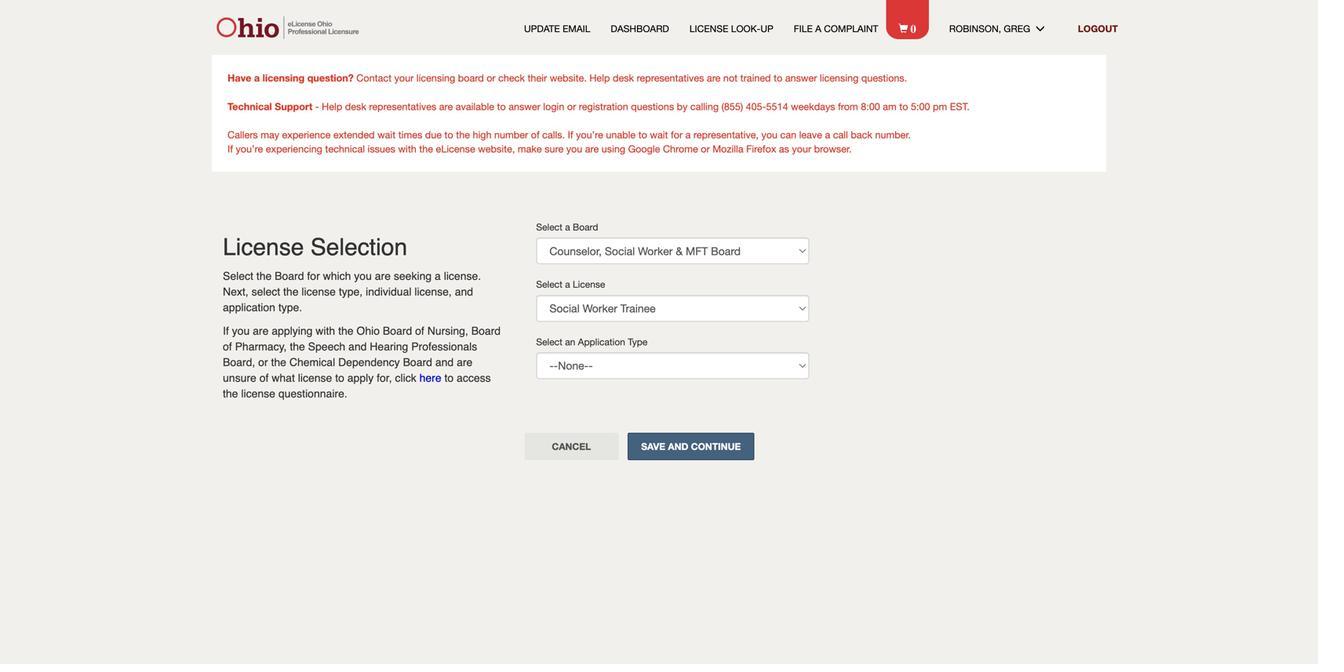 Task type: describe. For each thing, give the bounding box(es) containing it.
next,
[[223, 286, 249, 298]]

5514
[[766, 101, 788, 112]]

representatives inside have a licensing question? contact your licensing board or check their website. help desk representatives are not trained to answer licensing questions.
[[637, 72, 704, 84]]

are inside callers may experience extended wait times due to the high number of calls. if you're unable to wait for a representative, you can leave a call back number. if you're experiencing technical issues with the elicense website, make sure you are using google chrome or mozilla firefox as your browser.
[[585, 143, 599, 155]]

trained
[[741, 72, 771, 84]]

website.
[[550, 72, 587, 84]]

405-
[[746, 101, 766, 112]]

you right sure
[[566, 143, 583, 155]]

pharmacy,
[[235, 341, 287, 353]]

a down select a board
[[565, 279, 570, 290]]

firefox
[[746, 143, 777, 155]]

experience
[[282, 129, 331, 140]]

calling
[[691, 101, 719, 112]]

the up the elicense
[[456, 129, 470, 140]]

to right am
[[900, 101, 908, 112]]

for,
[[377, 372, 392, 385]]

and inside select the board for which you are seeking a license. next, select the license type, individual license, and application type.
[[455, 286, 473, 298]]

select the board for which you are seeking a license. next, select the license type, individual license, and application type.
[[223, 270, 481, 314]]

application
[[223, 301, 275, 314]]

license,
[[415, 286, 452, 298]]

or inside callers may experience extended wait times due to the high number of calls. if you're unable to wait for a representative, you can leave a call back number. if you're experiencing technical issues with the elicense website, make sure you are using google chrome or mozilla firefox as your browser.
[[701, 143, 710, 155]]

have
[[228, 72, 251, 84]]

license selection
[[223, 234, 407, 261]]

update
[[524, 23, 560, 34]]

may
[[261, 129, 279, 140]]

0 link
[[899, 20, 929, 35]]

registration
[[579, 101, 629, 112]]

license inside if you are applying with the ohio board of nursing, board of pharmacy, the speech and hearing professionals board, or the chemical dependency board and are unsure of what license to apply for, click
[[298, 372, 332, 385]]

menu down image
[[1036, 23, 1058, 33]]

representative,
[[694, 129, 759, 140]]

back
[[851, 129, 873, 140]]

selection
[[311, 234, 407, 261]]

professionals
[[411, 341, 477, 353]]

0
[[911, 20, 917, 34]]

8:00
[[861, 101, 880, 112]]

license for license look-up
[[690, 23, 729, 34]]

click
[[395, 372, 417, 385]]

unsure
[[223, 372, 257, 385]]

are inside technical support - help desk representatives are available to answer login or registration questions by calling (855) 405-5514 weekdays from 8:00 am to 5:00 pm est.
[[439, 101, 453, 112]]

leave
[[799, 129, 823, 140]]

with inside callers may experience extended wait times due to the high number of calls. if you're unable to wait for a representative, you can leave a call back number. if you're experiencing technical issues with the elicense website, make sure you are using google chrome or mozilla firefox as your browser.
[[398, 143, 417, 155]]

robinson, greg
[[950, 23, 1036, 34]]

number.
[[875, 129, 911, 140]]

technical
[[228, 100, 272, 112]]

apply
[[348, 372, 374, 385]]

website,
[[478, 143, 515, 155]]

questionnaire.
[[278, 388, 348, 400]]

representatives inside technical support - help desk representatives are available to answer login or registration questions by calling (855) 405-5514 weekdays from 8:00 am to 5:00 pm est.
[[369, 101, 437, 112]]

callers
[[228, 129, 258, 140]]

can
[[781, 129, 797, 140]]

a right file
[[816, 23, 822, 34]]

file a complaint
[[794, 23, 879, 34]]

a inside select the board for which you are seeking a license. next, select the license type, individual license, and application type.
[[435, 270, 441, 283]]

dashboard link
[[611, 22, 669, 35]]

technical
[[325, 143, 365, 155]]

the inside to access the license questionnaire.
[[223, 388, 238, 400]]

2 horizontal spatial licensing
[[820, 72, 859, 84]]

board up hearing at the bottom left
[[383, 325, 412, 337]]

questions
[[631, 101, 674, 112]]

license look-up link
[[690, 22, 774, 35]]

of left nursing,
[[415, 325, 424, 337]]

email
[[563, 23, 591, 34]]

calls.
[[542, 129, 565, 140]]

due
[[425, 129, 442, 140]]

desk inside have a licensing question? contact your licensing board or check their website. help desk representatives are not trained to answer licensing questions.
[[613, 72, 634, 84]]

(855)
[[722, 101, 743, 112]]

the down applying
[[290, 341, 305, 353]]

you up firefox
[[762, 129, 778, 140]]

complaint
[[824, 23, 879, 34]]

desk inside technical support - help desk representatives are available to answer login or registration questions by calling (855) 405-5514 weekdays from 8:00 am to 5:00 pm est.
[[345, 101, 366, 112]]

for inside select the board for which you are seeking a license. next, select the license type, individual license, and application type.
[[307, 270, 320, 283]]

a up the chrome
[[686, 129, 691, 140]]

board
[[458, 72, 484, 84]]

0 vertical spatial you're
[[576, 129, 603, 140]]

select for select an application type
[[536, 337, 563, 348]]

license for license selection
[[223, 234, 304, 261]]

select an application type
[[536, 337, 648, 348]]

available
[[456, 101, 494, 112]]

as
[[779, 143, 790, 155]]

license.
[[444, 270, 481, 283]]

update email link
[[524, 22, 591, 35]]

seeking
[[394, 270, 432, 283]]

greg
[[1004, 23, 1031, 34]]

to inside have a licensing question? contact your licensing board or check their website. help desk representatives are not trained to answer licensing questions.
[[774, 72, 783, 84]]

elicense ohio professional licensure image
[[211, 16, 368, 39]]

speech
[[308, 341, 345, 353]]

their
[[528, 72, 547, 84]]

a right have
[[254, 72, 260, 84]]

0 horizontal spatial and
[[349, 341, 367, 353]]

application
[[578, 337, 625, 348]]

questions.
[[862, 72, 908, 84]]

license look-up
[[690, 23, 774, 34]]

answer inside have a licensing question? contact your licensing board or check their website. help desk representatives are not trained to answer licensing questions.
[[786, 72, 817, 84]]

board up click
[[403, 356, 432, 369]]

type,
[[339, 286, 363, 298]]

2 vertical spatial and
[[435, 356, 454, 369]]

5:00
[[911, 101, 930, 112]]

2 vertical spatial license
[[573, 279, 605, 290]]

the left ohio
[[338, 325, 354, 337]]

call
[[833, 129, 848, 140]]

logout link
[[1078, 23, 1118, 34]]

of up board, at bottom left
[[223, 341, 232, 353]]

to access the license questionnaire.
[[223, 372, 491, 400]]

here link
[[420, 372, 442, 385]]

by
[[677, 101, 688, 112]]

robinson,
[[950, 23, 1002, 34]]

to right available
[[497, 101, 506, 112]]

mozilla
[[713, 143, 744, 155]]

select for select a board
[[536, 222, 563, 233]]



Task type: locate. For each thing, give the bounding box(es) containing it.
answer up weekdays
[[786, 72, 817, 84]]

license inside select the board for which you are seeking a license. next, select the license type, individual license, and application type.
[[302, 286, 336, 298]]

to up google
[[639, 129, 647, 140]]

1 vertical spatial license
[[223, 234, 304, 261]]

desk up registration
[[613, 72, 634, 84]]

board up select
[[275, 270, 304, 283]]

-
[[315, 101, 319, 112]]

to right here
[[445, 372, 454, 385]]

answer left "login"
[[509, 101, 541, 112]]

1 vertical spatial with
[[316, 325, 335, 337]]

select a license
[[536, 279, 605, 290]]

select for select the board for which you are seeking a license. next, select the license type, individual license, and application type.
[[223, 270, 253, 283]]

0 vertical spatial desk
[[613, 72, 634, 84]]

the
[[456, 129, 470, 140], [419, 143, 433, 155], [256, 270, 272, 283], [283, 286, 299, 298], [338, 325, 354, 337], [290, 341, 305, 353], [271, 356, 286, 369], [223, 388, 238, 400]]

browser.
[[814, 143, 852, 155]]

0 horizontal spatial your
[[394, 72, 414, 84]]

file
[[794, 23, 813, 34]]

0 horizontal spatial licensing
[[263, 72, 305, 84]]

select up next,
[[223, 270, 253, 283]]

1 horizontal spatial representatives
[[637, 72, 704, 84]]

license up select an application type
[[573, 279, 605, 290]]

individual
[[366, 286, 412, 298]]

1 horizontal spatial licensing
[[417, 72, 455, 84]]

est.
[[950, 101, 970, 112]]

your right contact
[[394, 72, 414, 84]]

0 horizontal spatial you're
[[236, 143, 263, 155]]

an
[[565, 337, 576, 348]]

1 vertical spatial if
[[228, 143, 233, 155]]

desk up extended
[[345, 101, 366, 112]]

1 vertical spatial help
[[322, 101, 342, 112]]

here
[[420, 372, 442, 385]]

or
[[487, 72, 496, 84], [567, 101, 576, 112], [701, 143, 710, 155], [258, 356, 268, 369]]

a
[[816, 23, 822, 34], [254, 72, 260, 84], [686, 129, 691, 140], [825, 129, 831, 140], [565, 222, 570, 233], [435, 270, 441, 283], [565, 279, 570, 290]]

license up questionnaire.
[[298, 372, 332, 385]]

2 vertical spatial if
[[223, 325, 229, 337]]

help up technical support - help desk representatives are available to answer login or registration questions by calling (855) 405-5514 weekdays from 8:00 am to 5:00 pm est. at the top of page
[[590, 72, 610, 84]]

hearing
[[370, 341, 408, 353]]

the down the 'unsure'
[[223, 388, 238, 400]]

1 horizontal spatial wait
[[650, 129, 668, 140]]

help inside have a licensing question? contact your licensing board or check their website. help desk representatives are not trained to answer licensing questions.
[[590, 72, 610, 84]]

if you are applying with the ohio board of nursing, board of pharmacy, the speech and hearing professionals board, or the chemical dependency board and are unsure of what license to apply for, click
[[223, 325, 501, 385]]

0 vertical spatial your
[[394, 72, 414, 84]]

you're down the callers
[[236, 143, 263, 155]]

logout
[[1078, 23, 1118, 34]]

1 vertical spatial your
[[792, 143, 812, 155]]

board right nursing,
[[471, 325, 501, 337]]

0 horizontal spatial for
[[307, 270, 320, 283]]

to inside if you are applying with the ohio board of nursing, board of pharmacy, the speech and hearing professionals board, or the chemical dependency board and are unsure of what license to apply for, click
[[335, 372, 344, 385]]

to right trained at right top
[[774, 72, 783, 84]]

your inside callers may experience extended wait times due to the high number of calls. if you're unable to wait for a representative, you can leave a call back number. if you're experiencing technical issues with the elicense website, make sure you are using google chrome or mozilla firefox as your browser.
[[792, 143, 812, 155]]

board,
[[223, 356, 255, 369]]

2 horizontal spatial license
[[690, 23, 729, 34]]

support
[[275, 100, 313, 112]]

a up select a license
[[565, 222, 570, 233]]

are up individual
[[375, 270, 391, 283]]

0 horizontal spatial wait
[[378, 129, 396, 140]]

with up "speech" on the left of page
[[316, 325, 335, 337]]

board up select a license
[[573, 222, 598, 233]]

what
[[272, 372, 295, 385]]

times
[[398, 129, 422, 140]]

if down 'application'
[[223, 325, 229, 337]]

to inside to access the license questionnaire.
[[445, 372, 454, 385]]

licensing up support
[[263, 72, 305, 84]]

with
[[398, 143, 417, 155], [316, 325, 335, 337]]

1 vertical spatial for
[[307, 270, 320, 283]]

unable
[[606, 129, 636, 140]]

license left look-
[[690, 23, 729, 34]]

for up the chrome
[[671, 129, 683, 140]]

wait up issues in the top left of the page
[[378, 129, 396, 140]]

ohio
[[357, 325, 380, 337]]

0 vertical spatial with
[[398, 143, 417, 155]]

2 horizontal spatial and
[[455, 286, 473, 298]]

1 vertical spatial desk
[[345, 101, 366, 112]]

check
[[498, 72, 525, 84]]

license
[[302, 286, 336, 298], [298, 372, 332, 385], [241, 388, 275, 400]]

you
[[762, 129, 778, 140], [566, 143, 583, 155], [354, 270, 372, 283], [232, 325, 250, 337]]

0 vertical spatial if
[[568, 129, 573, 140]]

make
[[518, 143, 542, 155]]

number
[[494, 129, 528, 140]]

chrome
[[663, 143, 698, 155]]

chemical
[[289, 356, 335, 369]]

for
[[671, 129, 683, 140], [307, 270, 320, 283]]

1 horizontal spatial and
[[435, 356, 454, 369]]

0 vertical spatial help
[[590, 72, 610, 84]]

licensing
[[263, 72, 305, 84], [417, 72, 455, 84], [820, 72, 859, 84]]

are left available
[[439, 101, 453, 112]]

help
[[590, 72, 610, 84], [322, 101, 342, 112]]

your down leave
[[792, 143, 812, 155]]

with inside if you are applying with the ohio board of nursing, board of pharmacy, the speech and hearing professionals board, or the chemical dependency board and are unsure of what license to apply for, click
[[316, 325, 335, 337]]

0 horizontal spatial help
[[322, 101, 342, 112]]

1 vertical spatial you're
[[236, 143, 263, 155]]

select inside select the board for which you are seeking a license. next, select the license type, individual license, and application type.
[[223, 270, 253, 283]]

sure
[[545, 143, 564, 155]]

licensing up from
[[820, 72, 859, 84]]

google
[[628, 143, 660, 155]]

a left the call
[[825, 129, 831, 140]]

0 vertical spatial and
[[455, 286, 473, 298]]

1 horizontal spatial with
[[398, 143, 417, 155]]

weekdays
[[791, 101, 836, 112]]

you're up using
[[576, 129, 603, 140]]

1 vertical spatial answer
[[509, 101, 541, 112]]

licensing left board
[[417, 72, 455, 84]]

if
[[568, 129, 573, 140], [228, 143, 233, 155], [223, 325, 229, 337]]

applying
[[272, 325, 313, 337]]

1 horizontal spatial license
[[573, 279, 605, 290]]

select a board
[[536, 222, 598, 233]]

license inside to access the license questionnaire.
[[241, 388, 275, 400]]

are left using
[[585, 143, 599, 155]]

and down license.
[[455, 286, 473, 298]]

if right calls.
[[568, 129, 573, 140]]

you up type,
[[354, 270, 372, 283]]

or down pharmacy,
[[258, 356, 268, 369]]

or right "login"
[[567, 101, 576, 112]]

of left what
[[260, 372, 269, 385]]

a up "license,"
[[435, 270, 441, 283]]

look-
[[731, 23, 761, 34]]

if down the callers
[[228, 143, 233, 155]]

to right due
[[445, 129, 453, 140]]

or inside if you are applying with the ohio board of nursing, board of pharmacy, the speech and hearing professionals board, or the chemical dependency board and are unsure of what license to apply for, click
[[258, 356, 268, 369]]

1 wait from the left
[[378, 129, 396, 140]]

are up pharmacy,
[[253, 325, 269, 337]]

for inside callers may experience extended wait times due to the high number of calls. if you're unable to wait for a representative, you can leave a call back number. if you're experiencing technical issues with the elicense website, make sure you are using google chrome or mozilla firefox as your browser.
[[671, 129, 683, 140]]

you inside if you are applying with the ohio board of nursing, board of pharmacy, the speech and hearing professionals board, or the chemical dependency board and are unsure of what license to apply for, click
[[232, 325, 250, 337]]

question?
[[307, 72, 354, 84]]

are up access
[[457, 356, 473, 369]]

select up select a license
[[536, 222, 563, 233]]

1 horizontal spatial you're
[[576, 129, 603, 140]]

to
[[774, 72, 783, 84], [497, 101, 506, 112], [900, 101, 908, 112], [445, 129, 453, 140], [639, 129, 647, 140], [335, 372, 344, 385], [445, 372, 454, 385]]

not
[[724, 72, 738, 84]]

the down due
[[419, 143, 433, 155]]

type.
[[278, 301, 302, 314]]

2 wait from the left
[[650, 129, 668, 140]]

your
[[394, 72, 414, 84], [792, 143, 812, 155]]

0 vertical spatial representatives
[[637, 72, 704, 84]]

experiencing
[[266, 143, 322, 155]]

have a licensing question? contact your licensing board or check their website. help desk representatives are not trained to answer licensing questions.
[[228, 72, 908, 84]]

high
[[473, 129, 492, 140]]

you inside select the board for which you are seeking a license. next, select the license type, individual license, and application type.
[[354, 270, 372, 283]]

1 horizontal spatial for
[[671, 129, 683, 140]]

license down the 'unsure'
[[241, 388, 275, 400]]

answer inside technical support - help desk representatives are available to answer login or registration questions by calling (855) 405-5514 weekdays from 8:00 am to 5:00 pm est.
[[509, 101, 541, 112]]

0 horizontal spatial answer
[[509, 101, 541, 112]]

None button
[[525, 433, 619, 461], [628, 433, 754, 461], [525, 433, 619, 461], [628, 433, 754, 461]]

1 horizontal spatial desk
[[613, 72, 634, 84]]

are inside have a licensing question? contact your licensing board or check their website. help desk representatives are not trained to answer licensing questions.
[[707, 72, 721, 84]]

login
[[543, 101, 565, 112]]

board inside select the board for which you are seeking a license. next, select the license type, individual license, and application type.
[[275, 270, 304, 283]]

representatives up times
[[369, 101, 437, 112]]

your inside have a licensing question? contact your licensing board or check their website. help desk representatives are not trained to answer licensing questions.
[[394, 72, 414, 84]]

0 horizontal spatial with
[[316, 325, 335, 337]]

license up select
[[223, 234, 304, 261]]

0 horizontal spatial desk
[[345, 101, 366, 112]]

elicense
[[436, 143, 475, 155]]

and down professionals
[[435, 356, 454, 369]]

and
[[455, 286, 473, 298], [349, 341, 367, 353], [435, 356, 454, 369]]

technical support - help desk representatives are available to answer login or registration questions by calling (855) 405-5514 weekdays from 8:00 am to 5:00 pm est.
[[228, 100, 970, 112]]

for left which
[[307, 270, 320, 283]]

select for select a license
[[536, 279, 563, 290]]

are
[[707, 72, 721, 84], [439, 101, 453, 112], [585, 143, 599, 155], [375, 270, 391, 283], [253, 325, 269, 337], [457, 356, 473, 369]]

extended
[[333, 129, 375, 140]]

contact
[[357, 72, 392, 84]]

from
[[838, 101, 858, 112]]

are left not
[[707, 72, 721, 84]]

help inside technical support - help desk representatives are available to answer login or registration questions by calling (855) 405-5514 weekdays from 8:00 am to 5:00 pm est.
[[322, 101, 342, 112]]

select left an
[[536, 337, 563, 348]]

2 vertical spatial license
[[241, 388, 275, 400]]

and down ohio
[[349, 341, 367, 353]]

which
[[323, 270, 351, 283]]

pm
[[933, 101, 948, 112]]

0 vertical spatial answer
[[786, 72, 817, 84]]

or inside have a licensing question? contact your licensing board or check their website. help desk representatives are not trained to answer licensing questions.
[[487, 72, 496, 84]]

issues
[[368, 143, 396, 155]]

select down select a board
[[536, 279, 563, 290]]

1 vertical spatial and
[[349, 341, 367, 353]]

0 vertical spatial license
[[302, 286, 336, 298]]

the up select
[[256, 270, 272, 283]]

update email
[[524, 23, 591, 34]]

1 horizontal spatial help
[[590, 72, 610, 84]]

license
[[690, 23, 729, 34], [223, 234, 304, 261], [573, 279, 605, 290]]

are inside select the board for which you are seeking a license. next, select the license type, individual license, and application type.
[[375, 270, 391, 283]]

wait up google
[[650, 129, 668, 140]]

1 horizontal spatial answer
[[786, 72, 817, 84]]

select
[[252, 286, 280, 298]]

1 vertical spatial license
[[298, 372, 332, 385]]

or left 'mozilla'
[[701, 143, 710, 155]]

you're
[[576, 129, 603, 140], [236, 143, 263, 155]]

dependency
[[338, 356, 400, 369]]

of up make
[[531, 129, 540, 140]]

with down times
[[398, 143, 417, 155]]

up
[[761, 23, 774, 34]]

1 horizontal spatial your
[[792, 143, 812, 155]]

using
[[602, 143, 626, 155]]

license down which
[[302, 286, 336, 298]]

help right - on the top of the page
[[322, 101, 342, 112]]

0 horizontal spatial representatives
[[369, 101, 437, 112]]

you down 'application'
[[232, 325, 250, 337]]

answer
[[786, 72, 817, 84], [509, 101, 541, 112]]

or inside technical support - help desk representatives are available to answer login or registration questions by calling (855) 405-5514 weekdays from 8:00 am to 5:00 pm est.
[[567, 101, 576, 112]]

0 horizontal spatial license
[[223, 234, 304, 261]]

1 vertical spatial representatives
[[369, 101, 437, 112]]

representatives up "by"
[[637, 72, 704, 84]]

or right board
[[487, 72, 496, 84]]

select
[[536, 222, 563, 233], [223, 270, 253, 283], [536, 279, 563, 290], [536, 337, 563, 348]]

to left "apply"
[[335, 372, 344, 385]]

dashboard
[[611, 23, 669, 34]]

0 vertical spatial for
[[671, 129, 683, 140]]

robinson, greg link
[[950, 22, 1058, 35]]

if inside if you are applying with the ohio board of nursing, board of pharmacy, the speech and hearing professionals board, or the chemical dependency board and are unsure of what license to apply for, click
[[223, 325, 229, 337]]

of inside callers may experience extended wait times due to the high number of calls. if you're unable to wait for a representative, you can leave a call back number. if you're experiencing technical issues with the elicense website, make sure you are using google chrome or mozilla firefox as your browser.
[[531, 129, 540, 140]]

0 vertical spatial license
[[690, 23, 729, 34]]

the up what
[[271, 356, 286, 369]]

the up type.
[[283, 286, 299, 298]]



Task type: vqa. For each thing, say whether or not it's contained in the screenshot.
the top representatives
yes



